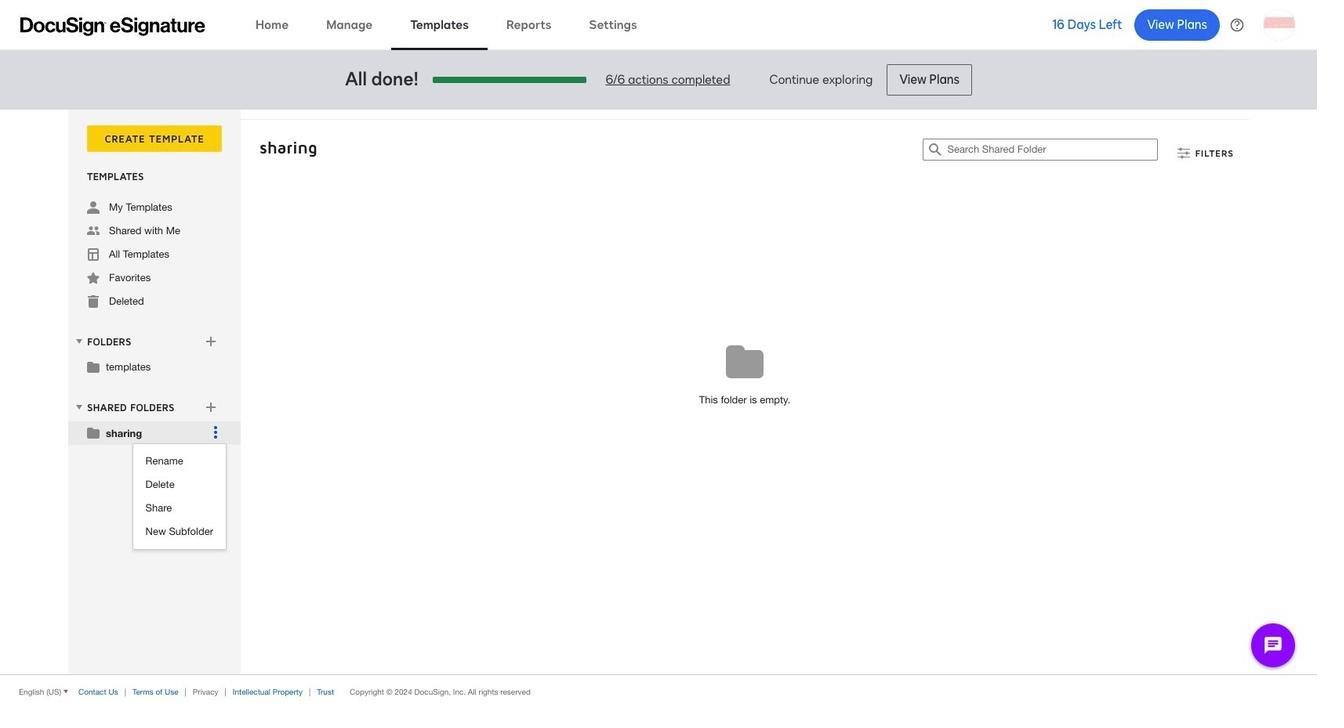 Task type: vqa. For each thing, say whether or not it's contained in the screenshot.
advanced options list list
no



Task type: locate. For each thing, give the bounding box(es) containing it.
1 vertical spatial folder image
[[87, 427, 100, 439]]

menu
[[133, 450, 226, 544]]

0 vertical spatial folder image
[[87, 361, 100, 373]]

1 folder image from the top
[[87, 361, 100, 373]]

secondary navigation region
[[68, 110, 1253, 675]]

folder image
[[87, 361, 100, 373], [87, 427, 100, 439]]

trash image
[[87, 296, 100, 308]]

docusign esignature image
[[20, 17, 205, 36]]



Task type: describe. For each thing, give the bounding box(es) containing it.
star filled image
[[87, 272, 100, 285]]

2 folder image from the top
[[87, 427, 100, 439]]

templates image
[[87, 249, 100, 261]]

user image
[[87, 202, 100, 214]]

Search Shared Folder text field
[[948, 140, 1158, 160]]

view shared folders image
[[73, 401, 85, 414]]

view folders image
[[73, 335, 85, 348]]

menu inside the secondary navigation region
[[133, 450, 226, 544]]

more info region
[[0, 675, 1317, 709]]

shared image
[[87, 225, 100, 238]]

your uploaded profile image image
[[1264, 9, 1295, 40]]



